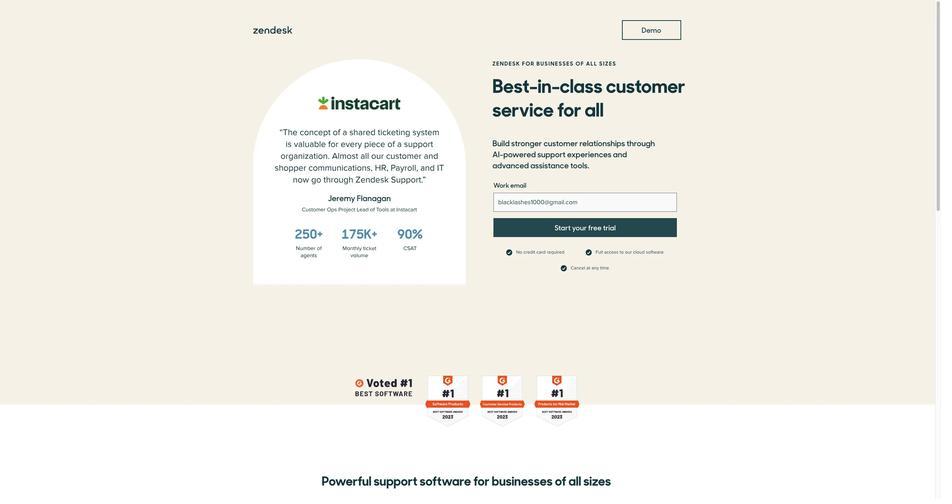 Task type: locate. For each thing, give the bounding box(es) containing it.
all up relationships
[[585, 94, 604, 122]]

0 vertical spatial customer
[[606, 70, 686, 98]]

0 horizontal spatial all
[[569, 471, 581, 490]]

our
[[625, 250, 632, 256]]

at
[[587, 265, 590, 271]]

powerful support software for businesses of all sizes
[[322, 471, 611, 490]]

0 horizontal spatial customer
[[544, 137, 578, 149]]

stronger
[[511, 137, 542, 149]]

1 vertical spatial customer
[[544, 137, 578, 149]]

0 horizontal spatial software
[[420, 471, 471, 490]]

class
[[560, 70, 603, 98]]

0 horizontal spatial support
[[374, 471, 417, 490]]

powerful
[[322, 471, 372, 490]]

sizes
[[599, 59, 617, 67]]

zendesk logo image
[[253, 26, 292, 34]]

all inside zendesk for businesses of all sizes best-in-class customer service for all
[[585, 94, 604, 122]]

all right of
[[569, 471, 581, 490]]

1 vertical spatial for
[[474, 471, 490, 490]]

demo link
[[622, 20, 681, 40]]

1 horizontal spatial all
[[585, 94, 604, 122]]

1 horizontal spatial support
[[538, 148, 566, 160]]

demo
[[642, 25, 661, 35]]

build
[[493, 137, 510, 149]]

customer inside build stronger customer relationships through ai-powered support experiences and advanced assistance tools.
[[544, 137, 578, 149]]

relationships
[[580, 137, 625, 149]]

1 horizontal spatial customer
[[606, 70, 686, 98]]

0 vertical spatial all
[[585, 94, 604, 122]]

required
[[547, 250, 565, 256]]

zendesk
[[493, 59, 521, 67]]

1 horizontal spatial for
[[557, 94, 581, 122]]

support
[[538, 148, 566, 160], [374, 471, 417, 490]]

ai-
[[493, 148, 504, 160]]

cancel
[[571, 265, 585, 271]]

to
[[620, 250, 624, 256]]

for
[[557, 94, 581, 122], [474, 471, 490, 490]]

no credit card required
[[516, 250, 565, 256]]

1 vertical spatial support
[[374, 471, 417, 490]]

0 vertical spatial support
[[538, 148, 566, 160]]

cloud
[[633, 250, 645, 256]]

all
[[586, 59, 598, 67]]

0 vertical spatial for
[[557, 94, 581, 122]]

customer
[[606, 70, 686, 98], [544, 137, 578, 149]]

0 horizontal spatial for
[[474, 471, 490, 490]]

all
[[585, 94, 604, 122], [569, 471, 581, 490]]

software
[[646, 250, 664, 256], [420, 471, 471, 490]]

of
[[555, 471, 566, 490]]

no
[[516, 250, 522, 256]]

0 vertical spatial software
[[646, 250, 664, 256]]

through
[[627, 137, 655, 149]]

service
[[493, 94, 554, 122]]



Task type: describe. For each thing, give the bounding box(es) containing it.
best-
[[493, 70, 538, 98]]

customer inside zendesk for businesses of all sizes best-in-class customer service for all
[[606, 70, 686, 98]]

for
[[522, 59, 535, 67]]

cancel at any time
[[571, 265, 609, 271]]

card
[[537, 250, 546, 256]]

time
[[600, 265, 609, 271]]

full access to our cloud software
[[596, 250, 664, 256]]

1 vertical spatial all
[[569, 471, 581, 490]]

experiences
[[567, 148, 612, 160]]

zendesk for businesses of all sizes best-in-class customer service for all
[[493, 59, 686, 122]]

advanced
[[493, 159, 529, 171]]

1 vertical spatial software
[[420, 471, 471, 490]]

assistance
[[531, 159, 569, 171]]

in-
[[538, 70, 560, 98]]

for inside zendesk for businesses of all sizes best-in-class customer service for all
[[557, 94, 581, 122]]

access
[[604, 250, 619, 256]]

and
[[613, 148, 627, 160]]

build stronger customer relationships through ai-powered support experiences and advanced assistance tools.
[[493, 137, 655, 171]]

tools.
[[571, 159, 589, 171]]

sizes
[[584, 471, 611, 490]]

of
[[576, 59, 584, 67]]

businesses
[[492, 471, 553, 490]]

any
[[592, 265, 599, 271]]

full
[[596, 250, 603, 256]]

support inside build stronger customer relationships through ai-powered support experiences and advanced assistance tools.
[[538, 148, 566, 160]]

businesses
[[537, 59, 574, 67]]

1 horizontal spatial software
[[646, 250, 664, 256]]

powered
[[503, 148, 536, 160]]

credit
[[524, 250, 535, 256]]



Task type: vqa. For each thing, say whether or not it's contained in the screenshot.
Back button
no



